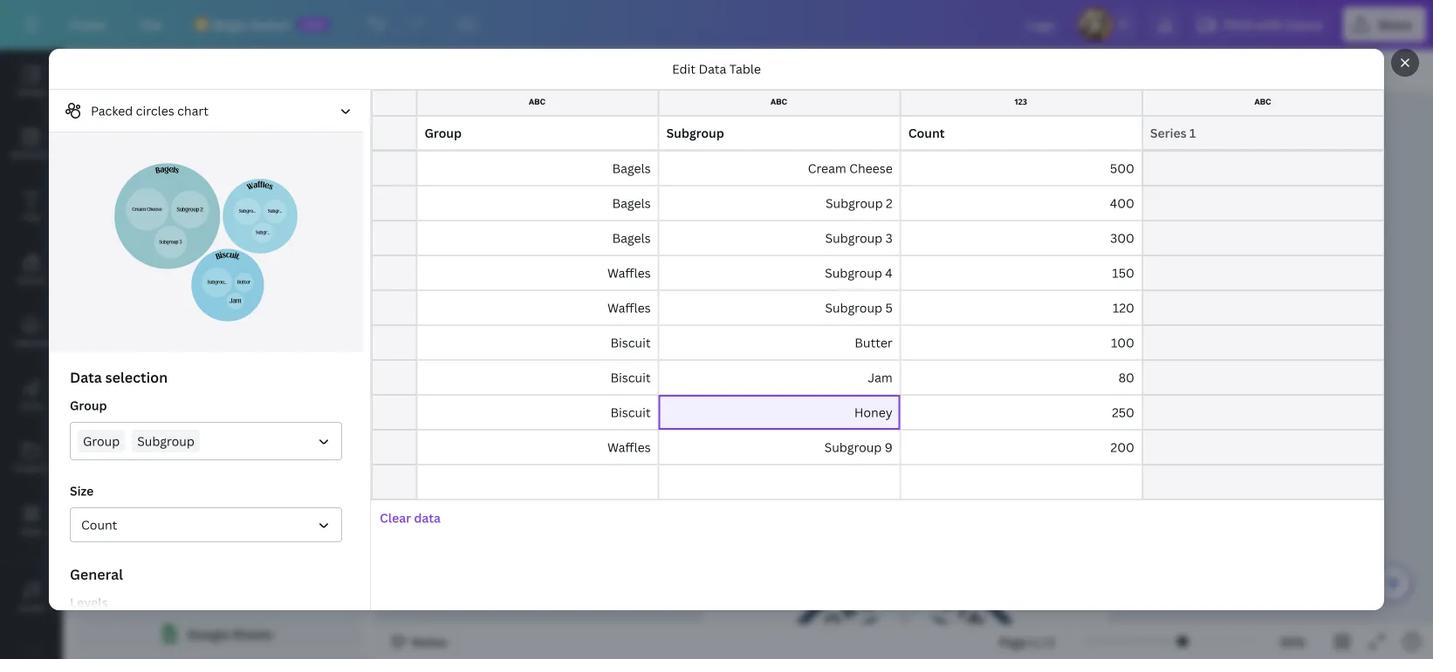 Task type: locate. For each thing, give the bounding box(es) containing it.
count
[[81, 517, 117, 534]]

switch
[[250, 16, 290, 33]]

data inside button
[[414, 510, 441, 527]]

1 vertical spatial page
[[999, 634, 1028, 651]]

2 left -
[[734, 485, 740, 501]]

data for data selection
[[70, 368, 102, 387]]

2 inside page 1 / 2 button
[[1048, 634, 1055, 651]]

group for size
[[70, 398, 107, 414]]

0 vertical spatial data
[[699, 61, 727, 77]]

heading
[[70, 537, 369, 572]]

group up size
[[83, 433, 120, 450]]

group for subgroup
[[83, 433, 120, 450]]

1 vertical spatial group
[[83, 433, 120, 450]]

data
[[223, 154, 250, 171], [414, 510, 441, 527]]

0 horizontal spatial 2
[[734, 485, 740, 501]]

selection
[[105, 368, 168, 387]]

toro
[[842, 197, 968, 273]]

table
[[253, 154, 284, 171]]

2 right /
[[1048, 634, 1055, 651]]

1 horizontal spatial data
[[414, 510, 441, 527]]

draw
[[20, 400, 42, 412]]

text
[[23, 211, 40, 223]]

Design title text field
[[1012, 7, 1071, 42]]

group
[[687, 57, 780, 85]]

apps
[[21, 525, 42, 537]]

1 vertical spatial data
[[129, 108, 157, 124]]

1 horizontal spatial 2
[[1048, 634, 1055, 651]]

Edit value text field
[[659, 116, 901, 151], [901, 116, 1143, 151], [659, 151, 901, 186], [901, 151, 1143, 186], [78, 216, 155, 251], [155, 216, 231, 251], [231, 216, 308, 251], [417, 221, 659, 256], [1143, 221, 1384, 256], [78, 251, 155, 286], [417, 256, 659, 291], [901, 256, 1143, 291], [1143, 256, 1384, 291], [78, 286, 155, 321], [155, 286, 231, 321], [231, 286, 308, 321], [308, 286, 385, 321], [659, 291, 901, 326], [901, 291, 1143, 326], [901, 326, 1143, 361], [1143, 326, 1384, 361], [308, 356, 385, 391], [417, 361, 659, 395], [659, 361, 901, 395], [901, 361, 1143, 395], [1143, 361, 1384, 395], [308, 391, 385, 426], [901, 395, 1143, 430], [1143, 395, 1384, 430], [78, 426, 155, 461], [155, 426, 231, 461], [231, 426, 308, 461], [659, 430, 901, 465], [901, 430, 1143, 465], [1143, 430, 1384, 465], [78, 461, 155, 496], [231, 461, 308, 496], [308, 461, 385, 496], [417, 465, 659, 500], [1143, 465, 1384, 500], [155, 496, 231, 531]]

audio button
[[0, 567, 63, 629]]

2 vertical spatial data
[[70, 368, 102, 387]]

Page title text field
[[751, 484, 815, 502]]

packed circles chart
[[91, 103, 209, 119]]

data inside data button
[[129, 108, 157, 124]]

1 horizontal spatial data
[[129, 108, 157, 124]]

Size button
[[70, 508, 342, 543]]

brand button
[[0, 238, 63, 301]]

page left 1 at the bottom right of page
[[999, 634, 1028, 651]]

group down 'data selection' in the bottom left of the page
[[70, 398, 107, 414]]

circles
[[136, 103, 174, 119]]

data right edit in the top left of the page
[[699, 61, 727, 77]]

Select chart type button
[[56, 97, 356, 125]]

notes button
[[384, 629, 454, 656]]

data
[[699, 61, 727, 77], [129, 108, 157, 124], [70, 368, 102, 387]]

0 vertical spatial group
[[70, 398, 107, 414]]

0 vertical spatial data
[[223, 154, 250, 171]]

expand data table button
[[73, 145, 366, 180]]

2
[[734, 485, 740, 501], [1048, 634, 1055, 651]]

0 horizontal spatial page
[[702, 485, 731, 501]]

data left selection
[[70, 368, 102, 387]]

audio
[[19, 602, 44, 614]]

page 2 -
[[702, 485, 751, 501]]

page
[[702, 485, 731, 501], [999, 634, 1028, 651]]

data button
[[77, 100, 209, 133]]

expand
[[176, 154, 220, 171]]

data left the table
[[223, 154, 250, 171]]

brand
[[19, 274, 44, 286]]

uploads button
[[0, 301, 63, 364]]

0 horizontal spatial data
[[223, 154, 250, 171]]

page left -
[[702, 485, 731, 501]]

0 vertical spatial page
[[702, 485, 731, 501]]

table
[[730, 61, 761, 77]]

page for page 1 / 2
[[999, 634, 1028, 651]]

data right clear
[[414, 510, 441, 527]]

uploads
[[14, 337, 49, 349]]

1 horizontal spatial page
[[999, 634, 1028, 651]]

1 vertical spatial data
[[414, 510, 441, 527]]

upload csv button
[[77, 575, 362, 610]]

data selection
[[70, 368, 168, 387]]

apps button
[[0, 490, 63, 553]]

0 vertical spatial 2
[[734, 485, 740, 501]]

data inside button
[[223, 154, 250, 171]]

group
[[70, 398, 107, 414], [83, 433, 120, 450]]

1 vertical spatial 2
[[1048, 634, 1055, 651]]

data left chart
[[129, 108, 157, 124]]

design
[[17, 86, 46, 97]]

google sheets
[[187, 626, 273, 643]]

page inside button
[[999, 634, 1028, 651]]

Edit value text field
[[417, 116, 659, 151], [1143, 116, 1384, 151], [417, 151, 659, 186], [1143, 151, 1384, 186], [417, 186, 659, 221], [659, 186, 901, 221], [901, 186, 1143, 221], [1143, 186, 1384, 221], [308, 216, 385, 251], [659, 221, 901, 256], [901, 221, 1143, 256], [155, 251, 231, 286], [231, 251, 308, 286], [308, 251, 385, 286], [659, 256, 901, 291], [417, 291, 659, 326], [1143, 291, 1384, 326], [78, 321, 155, 356], [155, 321, 231, 356], [231, 321, 308, 356], [308, 321, 385, 356], [417, 326, 659, 361], [659, 326, 901, 361], [78, 356, 155, 391], [155, 356, 231, 391], [231, 356, 308, 391], [78, 391, 155, 426], [155, 391, 231, 426], [231, 391, 308, 426], [417, 395, 659, 430], [659, 395, 901, 430], [308, 426, 385, 461], [417, 430, 659, 465], [155, 461, 231, 496], [659, 465, 901, 500], [901, 465, 1143, 500], [78, 496, 155, 531], [231, 496, 308, 531], [308, 496, 385, 531]]

0 horizontal spatial data
[[70, 368, 102, 387]]

page 1 / 2 button
[[992, 629, 1062, 656]]



Task type: describe. For each thing, give the bounding box(es) containing it.
home link
[[56, 7, 119, 42]]

google
[[187, 626, 229, 643]]

chart
[[177, 103, 209, 119]]

-
[[743, 485, 748, 501]]

upload
[[195, 584, 238, 601]]

home
[[70, 16, 105, 33]]

elements button
[[0, 113, 63, 175]]

page 1 / 2
[[999, 634, 1055, 651]]

levels
[[70, 595, 108, 611]]

canva assistant image
[[1383, 574, 1404, 594]]

sheets
[[232, 626, 273, 643]]

edit data table
[[672, 61, 761, 77]]

studios
[[810, 249, 1000, 325]]

projects
[[14, 463, 49, 474]]

design button
[[0, 50, 63, 113]]

clear
[[380, 510, 411, 527]]

notes
[[412, 634, 447, 651]]

edit
[[672, 61, 696, 77]]

new
[[303, 18, 325, 30]]

magic switch
[[212, 16, 290, 33]]

subgroup
[[137, 433, 195, 450]]

page for page 2 -
[[702, 485, 731, 501]]

magic
[[212, 16, 247, 33]]

csv
[[241, 584, 265, 601]]

clear data button
[[371, 501, 449, 536]]

main menu bar
[[0, 0, 1433, 50]]

upload csv
[[195, 584, 265, 601]]

draw button
[[0, 364, 63, 427]]

text button
[[0, 175, 63, 238]]

size
[[70, 483, 94, 500]]

2 horizontal spatial data
[[699, 61, 727, 77]]

side panel tab list
[[0, 50, 63, 660]]

color group
[[437, 57, 521, 85]]

data for clear
[[414, 510, 441, 527]]

projects button
[[0, 427, 63, 490]]

data for expand
[[223, 154, 250, 171]]

packed
[[91, 103, 133, 119]]

expand data table
[[176, 154, 284, 171]]

general
[[70, 566, 123, 584]]

google sheets button
[[77, 617, 362, 652]]

data for data
[[129, 108, 157, 124]]

/
[[1040, 634, 1045, 651]]

elements
[[12, 148, 51, 160]]

clear data
[[380, 510, 441, 527]]

1
[[1030, 634, 1037, 651]]

show pages image
[[863, 613, 947, 627]]



Task type: vqa. For each thing, say whether or not it's contained in the screenshot.
Design BUTTON
yes



